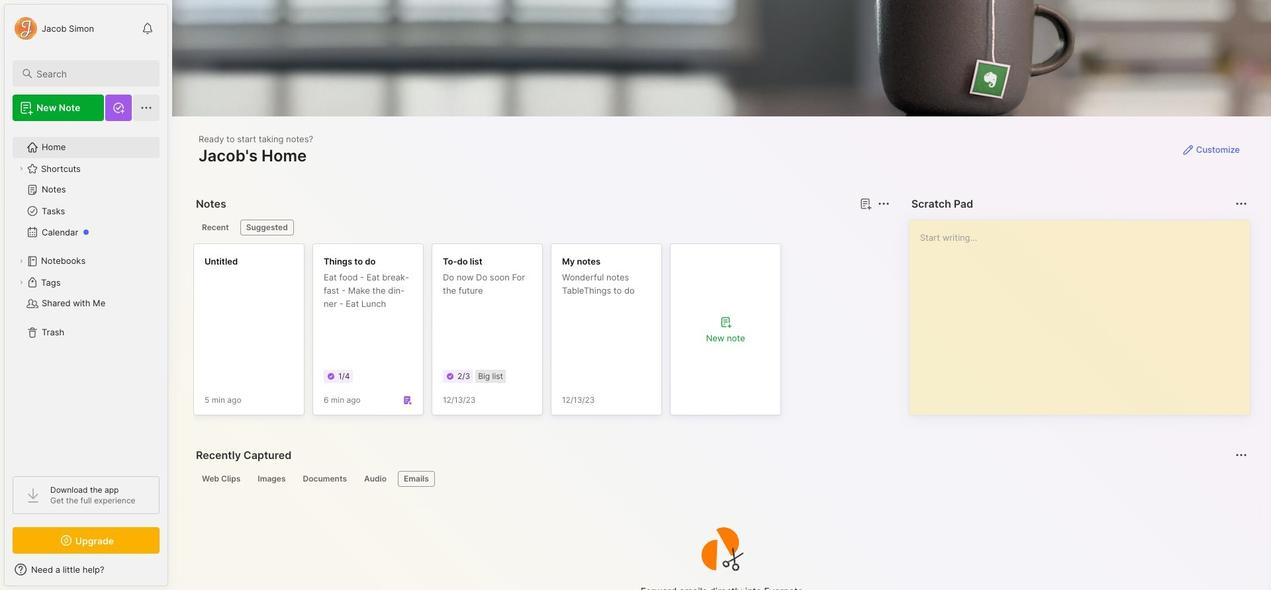 Task type: describe. For each thing, give the bounding box(es) containing it.
2 tab list from the top
[[196, 472, 1246, 487]]

2 more actions image from the top
[[1234, 448, 1250, 464]]

none search field inside main element
[[36, 66, 148, 81]]

Search text field
[[36, 68, 148, 80]]

WHAT'S NEW field
[[5, 560, 168, 581]]

click to collapse image
[[167, 566, 177, 582]]



Task type: vqa. For each thing, say whether or not it's contained in the screenshot.
help and learning task checklist FIELD
no



Task type: locate. For each thing, give the bounding box(es) containing it.
1 more actions image from the top
[[1234, 196, 1250, 212]]

More actions field
[[875, 195, 893, 213], [1232, 195, 1251, 213], [1232, 446, 1251, 465]]

tab list
[[196, 220, 888, 236], [196, 472, 1246, 487]]

tree inside main element
[[5, 129, 168, 465]]

more actions image
[[876, 196, 892, 212]]

expand notebooks image
[[17, 258, 25, 266]]

tab
[[196, 220, 235, 236], [240, 220, 294, 236], [196, 472, 247, 487], [252, 472, 292, 487], [297, 472, 353, 487], [358, 472, 393, 487], [398, 472, 435, 487]]

tree
[[5, 129, 168, 465]]

expand tags image
[[17, 279, 25, 287]]

1 vertical spatial more actions image
[[1234, 448, 1250, 464]]

main element
[[0, 0, 172, 591]]

None search field
[[36, 66, 148, 81]]

0 vertical spatial more actions image
[[1234, 196, 1250, 212]]

more actions image
[[1234, 196, 1250, 212], [1234, 448, 1250, 464]]

0 vertical spatial tab list
[[196, 220, 888, 236]]

Account field
[[13, 15, 94, 42]]

Start writing… text field
[[920, 221, 1250, 405]]

1 tab list from the top
[[196, 220, 888, 236]]

row group
[[193, 244, 789, 424]]

1 vertical spatial tab list
[[196, 472, 1246, 487]]



